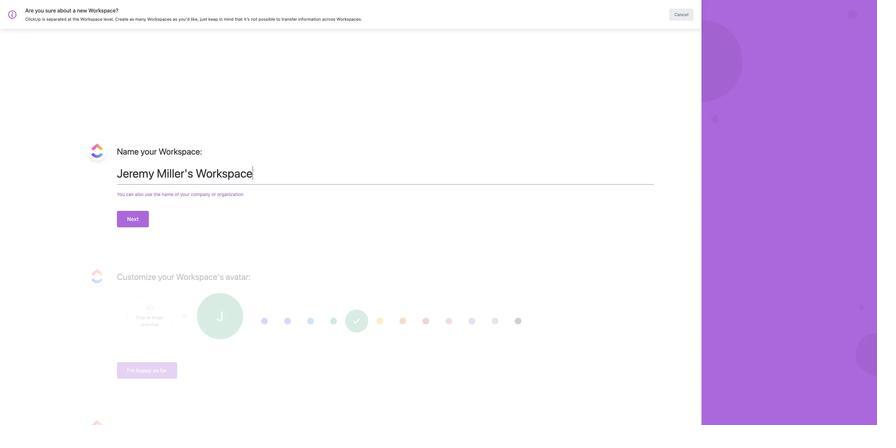 Task type: locate. For each thing, give the bounding box(es) containing it.
browse
[[145, 322, 159, 327]]

the
[[73, 16, 79, 22], [154, 192, 161, 197]]

clickup logo image for customize
[[91, 269, 103, 284]]

0 vertical spatial clickup logo image
[[91, 144, 103, 158]]

0 horizontal spatial your
[[141, 147, 157, 157]]

is
[[42, 16, 45, 22]]

next
[[127, 216, 139, 222]]

1 horizontal spatial your
[[158, 272, 174, 282]]

happy
[[136, 368, 152, 374]]

you'd
[[179, 16, 190, 22]]

across
[[322, 16, 335, 22]]

customize your workspace's avatar:
[[117, 272, 251, 282]]

customize
[[117, 272, 156, 282]]

so
[[153, 368, 159, 374]]

your right na﻿me
[[141, 147, 157, 157]]

or right company
[[212, 192, 216, 197]]

use
[[145, 192, 152, 197]]

many
[[135, 16, 146, 22]]

can
[[126, 192, 134, 197]]

a
[[73, 8, 76, 14]]

not
[[251, 16, 257, 22]]

2 vertical spatial your
[[158, 272, 174, 282]]

2 vertical spatial clickup logo image
[[91, 421, 103, 426]]

None text field
[[117, 158, 654, 185]]

clickup
[[25, 16, 41, 22]]

na﻿me your workspace:
[[117, 147, 202, 157]]

are
[[25, 8, 34, 14]]

workspace:
[[159, 147, 202, 157]]

workspace
[[80, 16, 102, 22]]

1 vertical spatial the
[[154, 192, 161, 197]]

separated
[[46, 16, 66, 22]]

1 clickup logo image from the top
[[91, 144, 103, 158]]

or inside drop an image or browse
[[141, 322, 145, 327]]

the right "at"
[[73, 16, 79, 22]]

i'm happy so far button
[[117, 363, 177, 379]]

j
[[217, 309, 223, 324]]

your right of
[[180, 192, 190, 197]]

keep
[[208, 16, 218, 22]]

0 vertical spatial your
[[141, 147, 157, 157]]

2 horizontal spatial your
[[180, 192, 190, 197]]

or down drop
[[141, 322, 145, 327]]

or
[[212, 192, 216, 197], [183, 314, 187, 319], [141, 322, 145, 327]]

as left many
[[130, 16, 134, 22]]

1 horizontal spatial the
[[154, 192, 161, 197]]

as left the you'd
[[173, 16, 177, 22]]

clickup logo image
[[91, 144, 103, 158], [91, 269, 103, 284], [91, 421, 103, 426]]

information
[[298, 16, 321, 22]]

cancel
[[679, 6, 695, 12], [675, 12, 689, 17]]

create
[[115, 16, 128, 22]]

1 vertical spatial clickup logo image
[[91, 269, 103, 284]]

2 horizontal spatial or
[[212, 192, 216, 197]]

are you sure about a new workspace? clickup is separated at the workspace level. create as many workspaces as you'd like, just keep in mind that it's not possible to transfer information across workspaces.
[[25, 8, 362, 22]]

1 as from the left
[[130, 16, 134, 22]]

3 clickup logo image from the top
[[91, 421, 103, 426]]

or right image
[[183, 314, 187, 319]]

your for workspace's
[[158, 272, 174, 282]]

2 as from the left
[[173, 16, 177, 22]]

i'm happy so far
[[127, 368, 167, 374]]

like,
[[191, 16, 199, 22]]

0 horizontal spatial or
[[141, 322, 145, 327]]

the right use
[[154, 192, 161, 197]]

your
[[141, 147, 157, 157], [180, 192, 190, 197], [158, 272, 174, 282]]

it's
[[244, 16, 250, 22]]

as
[[130, 16, 134, 22], [173, 16, 177, 22]]

drop
[[136, 315, 145, 320]]

just
[[200, 16, 207, 22]]

1 horizontal spatial as
[[173, 16, 177, 22]]

2 vertical spatial or
[[141, 322, 145, 327]]

also
[[135, 192, 144, 197]]

transfer
[[282, 16, 297, 22]]

0 vertical spatial the
[[73, 16, 79, 22]]

1 horizontal spatial or
[[183, 314, 187, 319]]

2 clickup logo image from the top
[[91, 269, 103, 284]]

workspace's
[[176, 272, 224, 282]]

0 horizontal spatial the
[[73, 16, 79, 22]]

0 horizontal spatial as
[[130, 16, 134, 22]]

your right customize
[[158, 272, 174, 282]]

of
[[175, 192, 179, 197]]



Task type: describe. For each thing, give the bounding box(es) containing it.
1 vertical spatial or
[[183, 314, 187, 319]]

level.
[[104, 16, 114, 22]]

next button
[[117, 211, 149, 228]]

company
[[191, 192, 210, 197]]

name
[[162, 192, 174, 197]]

workspaces.
[[337, 16, 362, 22]]

na﻿me
[[117, 147, 139, 157]]

to
[[276, 16, 280, 22]]

drop an image or browse
[[136, 315, 163, 327]]

new
[[77, 8, 87, 14]]

about
[[57, 8, 71, 14]]

organization
[[217, 192, 244, 197]]

you can also use the name of your company or organization
[[117, 192, 244, 197]]

at
[[68, 16, 71, 22]]

workspaces
[[147, 16, 172, 22]]

mind
[[224, 16, 234, 22]]

workspace?
[[88, 8, 118, 14]]

you
[[35, 8, 44, 14]]

the inside are you sure about a new workspace? clickup is separated at the workspace level. create as many workspaces as you'd like, just keep in mind that it's not possible to transfer information across workspaces.
[[73, 16, 79, 22]]

0 vertical spatial or
[[212, 192, 216, 197]]

sure
[[45, 8, 56, 14]]

clickup logo image for na﻿me
[[91, 144, 103, 158]]

your for workspace:
[[141, 147, 157, 157]]

that
[[235, 16, 243, 22]]

possible
[[259, 16, 275, 22]]

avatar:
[[226, 272, 251, 282]]

i'm
[[127, 368, 135, 374]]

in
[[219, 16, 223, 22]]

image
[[152, 315, 163, 320]]

you
[[117, 192, 125, 197]]

far
[[160, 368, 167, 374]]

1 vertical spatial your
[[180, 192, 190, 197]]

an
[[146, 315, 151, 320]]



Task type: vqa. For each thing, say whether or not it's contained in the screenshot.
List
no



